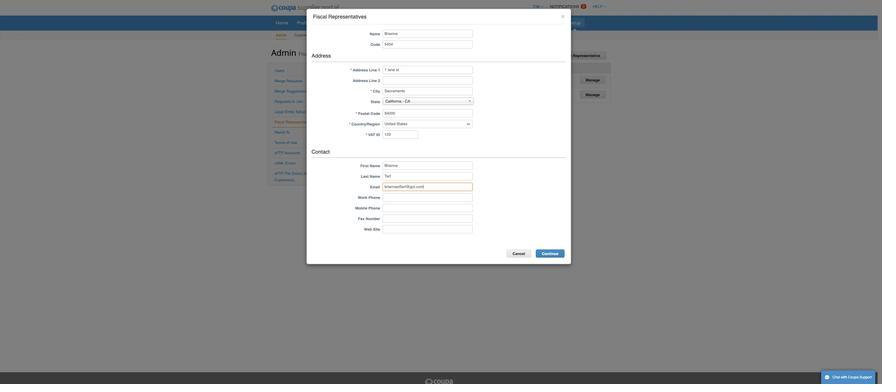 Task type: describe. For each thing, give the bounding box(es) containing it.
customers)
[[275, 178, 294, 182]]

name for last name
[[370, 174, 380, 179]]

2
[[378, 78, 380, 83]]

state
[[371, 100, 380, 104]]

to
[[286, 130, 290, 135]]

cancel button
[[506, 250, 531, 258]]

cxml errors
[[275, 161, 296, 165]]

first name
[[360, 164, 380, 168]]

profile
[[297, 20, 310, 26]]

merge suggestions link
[[275, 89, 307, 93]]

* for * postal code
[[356, 111, 357, 116]]

-
[[403, 99, 404, 103]]

* postal code
[[356, 111, 380, 116]]

1 vertical spatial country/region
[[351, 122, 380, 126]]

web
[[364, 227, 372, 232]]

registrations
[[486, 66, 511, 70]]

add fiscal representative
[[552, 54, 600, 58]]

* country/region
[[349, 122, 380, 126]]

1 vertical spatial address
[[353, 68, 368, 72]]

2 vertical spatial representatives
[[286, 120, 313, 124]]

1 code from the top
[[371, 42, 380, 47]]

setup inside the setup link
[[569, 20, 581, 26]]

sftp accounts link
[[275, 151, 300, 155]]

×
[[561, 13, 565, 20]]

sheets
[[370, 20, 384, 26]]

0 vertical spatial id
[[433, 66, 437, 70]]

site
[[373, 227, 380, 232]]

address line 2
[[353, 78, 380, 83]]

fiscal representatives link
[[275, 120, 313, 124]]

associated tax registrations
[[457, 66, 511, 70]]

0 vertical spatial representatives
[[328, 14, 367, 20]]

remit-to
[[275, 130, 290, 135]]

merge for merge requests
[[275, 79, 285, 83]]

last name
[[361, 174, 380, 179]]

orders
[[319, 20, 333, 26]]

chat with coupa support button
[[821, 371, 876, 384]]

legal
[[275, 110, 284, 114]]

accounts
[[285, 151, 300, 155]]

1 name from the top
[[370, 32, 380, 36]]

business performance
[[462, 20, 508, 26]]

asn link
[[389, 18, 405, 27]]

1 tax from the left
[[426, 66, 432, 70]]

work
[[358, 196, 367, 200]]

2 united states from the top
[[368, 91, 391, 95]]

business performance link
[[458, 18, 511, 27]]

× button
[[561, 13, 565, 20]]

2 code from the top
[[371, 111, 380, 116]]

phone for mobile phone
[[368, 206, 380, 211]]

cxml errors link
[[275, 161, 296, 165]]

fiscal down legal
[[275, 120, 285, 124]]

remit-
[[275, 130, 286, 135]]

cxml
[[275, 161, 284, 165]]

Mobile Phone text field
[[383, 204, 473, 212]]

mobile
[[355, 206, 367, 211]]

service/time
[[342, 20, 369, 26]]

* for * address line 1
[[350, 68, 352, 72]]

0 vertical spatial requests
[[286, 79, 303, 83]]

2 tax from the left
[[479, 66, 485, 70]]

california - ca link
[[383, 97, 474, 105]]

representative
[[573, 54, 600, 58]]

address for address line 2
[[353, 78, 368, 83]]

Code text field
[[383, 40, 473, 48]]

fax number
[[358, 217, 380, 221]]

name for first name
[[370, 164, 380, 168]]

0 vertical spatial fiscal representatives
[[313, 14, 367, 20]]

customer
[[294, 33, 311, 37]]

service/time sheets
[[342, 20, 384, 26]]

* city
[[371, 89, 380, 93]]

* for * city
[[371, 89, 372, 93]]

0 vertical spatial errors
[[285, 161, 296, 165]]

web site
[[364, 227, 380, 232]]

contact
[[312, 149, 330, 155]]

0 vertical spatial coupa supplier portal image
[[267, 1, 343, 16]]

chat with coupa support
[[833, 375, 872, 379]]

file
[[285, 171, 291, 176]]

ons
[[553, 20, 560, 26]]

add-ons
[[543, 20, 560, 26]]

home
[[276, 20, 288, 26]]

continue
[[542, 252, 559, 256]]

representatives inside admin fiscal representatives
[[313, 50, 353, 57]]

Last Name text field
[[383, 172, 473, 181]]

admin fiscal representatives
[[271, 47, 353, 58]]

users link
[[275, 68, 285, 73]]

catalogs
[[435, 20, 453, 26]]

support
[[860, 375, 872, 379]]

0 horizontal spatial setup
[[296, 110, 306, 114]]

first
[[360, 164, 369, 168]]

setup inside customer setup link
[[312, 33, 322, 37]]

home link
[[272, 18, 292, 27]]

suggestions
[[286, 89, 307, 93]]

coupa
[[848, 375, 859, 379]]

1 united states from the top
[[368, 76, 391, 80]]

sftp file errors (to customers) link
[[275, 171, 308, 182]]

sourcing
[[516, 20, 534, 26]]

sourcing link
[[513, 18, 538, 27]]

sftp for sftp file errors (to customers)
[[275, 171, 284, 176]]

1 vertical spatial id
[[376, 132, 380, 137]]

invoices
[[410, 20, 426, 26]]

fiscal right "profile"
[[313, 14, 327, 20]]

(to
[[303, 171, 308, 176]]

1 vertical spatial requests
[[275, 99, 291, 104]]

california
[[385, 99, 402, 103]]

add-ons link
[[539, 18, 564, 27]]

users
[[275, 68, 285, 73]]

* address line 1
[[350, 68, 380, 72]]

Fax Number text field
[[383, 215, 473, 223]]

1 horizontal spatial coupa supplier portal image
[[424, 378, 454, 384]]



Task type: locate. For each thing, give the bounding box(es) containing it.
entity
[[285, 110, 295, 114]]

admin for admin
[[276, 33, 287, 37]]

1
[[378, 68, 380, 72]]

to
[[292, 99, 295, 104]]

requests to join
[[275, 99, 303, 104]]

merge down merge requests
[[275, 89, 285, 93]]

fiscal representatives
[[313, 14, 367, 20], [275, 120, 313, 124]]

None text field
[[383, 87, 473, 95], [383, 130, 418, 139], [383, 87, 473, 95], [383, 130, 418, 139]]

country/region down postal
[[351, 122, 380, 126]]

1 vertical spatial manage link
[[580, 90, 606, 99]]

terms of use
[[275, 141, 297, 145]]

service/time sheets link
[[338, 18, 387, 27]]

1 vertical spatial manage
[[586, 92, 600, 97]]

1 line from the top
[[369, 68, 377, 72]]

sftp file errors (to customers)
[[275, 171, 308, 182]]

0 horizontal spatial coupa supplier portal image
[[267, 1, 343, 16]]

legal entity setup
[[275, 110, 306, 114]]

code
[[371, 42, 380, 47], [371, 111, 380, 116]]

requests to join link
[[275, 99, 303, 104]]

city
[[373, 89, 380, 93]]

california - ca
[[385, 99, 410, 103]]

with
[[841, 375, 847, 379]]

Work Phone text field
[[383, 194, 473, 202]]

united states
[[368, 76, 391, 80], [368, 91, 391, 95]]

profile link
[[293, 18, 314, 27]]

0 vertical spatial manage link
[[580, 76, 606, 84]]

0 vertical spatial code
[[371, 42, 380, 47]]

country/region up 2
[[368, 66, 396, 70]]

1 vertical spatial phone
[[368, 206, 380, 211]]

requests left to
[[275, 99, 291, 104]]

orders link
[[315, 18, 337, 27]]

0 vertical spatial united
[[368, 76, 379, 80]]

united states down 1
[[368, 76, 391, 80]]

errors
[[285, 161, 296, 165], [292, 171, 302, 176]]

admin for admin fiscal representatives
[[271, 47, 296, 58]]

cancel
[[513, 252, 525, 256]]

sftp accounts
[[275, 151, 300, 155]]

2 states from the top
[[380, 91, 391, 95]]

1 manage from the top
[[586, 78, 600, 82]]

1 merge from the top
[[275, 79, 285, 83]]

add-
[[543, 20, 553, 26]]

id right vat
[[376, 132, 380, 137]]

merge for merge suggestions
[[275, 89, 285, 93]]

*
[[350, 68, 352, 72], [371, 89, 372, 93], [356, 111, 357, 116], [349, 122, 351, 126], [366, 132, 367, 137]]

address down * address line 1
[[353, 78, 368, 83]]

fiscal right add
[[561, 54, 572, 58]]

0 vertical spatial name
[[370, 32, 380, 36]]

2 phone from the top
[[368, 206, 380, 211]]

customer setup
[[294, 33, 322, 37]]

1 vertical spatial fiscal representatives
[[275, 120, 313, 124]]

setup right × button
[[569, 20, 581, 26]]

setup
[[569, 20, 581, 26], [312, 33, 322, 37], [296, 110, 306, 114]]

1 vertical spatial representatives
[[313, 50, 353, 57]]

tax up the 23432
[[426, 66, 432, 70]]

setup down join
[[296, 110, 306, 114]]

united
[[368, 76, 379, 80], [368, 91, 379, 95]]

fax
[[358, 217, 365, 221]]

1 horizontal spatial setup
[[312, 33, 322, 37]]

setup link
[[565, 18, 585, 27]]

1 phone from the top
[[368, 196, 380, 200]]

1 vertical spatial united
[[368, 91, 379, 95]]

admin down home
[[276, 33, 287, 37]]

1 united from the top
[[368, 76, 379, 80]]

Web Site text field
[[383, 225, 473, 234]]

merge suggestions
[[275, 89, 307, 93]]

1 vertical spatial merge
[[275, 89, 285, 93]]

errors inside sftp file errors (to customers)
[[292, 171, 302, 176]]

last
[[361, 174, 369, 179]]

0 vertical spatial united states
[[368, 76, 391, 80]]

line
[[369, 68, 377, 72], [369, 78, 377, 83]]

performance
[[481, 20, 508, 26]]

of
[[286, 141, 289, 145]]

vat
[[368, 132, 375, 137]]

tax id
[[426, 66, 437, 70]]

invoices link
[[406, 18, 430, 27]]

0 vertical spatial admin
[[276, 33, 287, 37]]

join
[[296, 99, 303, 104]]

terms
[[275, 141, 285, 145]]

associated
[[457, 66, 478, 70]]

code down sheets
[[371, 42, 380, 47]]

1 sftp from the top
[[275, 151, 284, 155]]

admin inside admin link
[[276, 33, 287, 37]]

0 horizontal spatial id
[[376, 132, 380, 137]]

customer setup link
[[294, 32, 322, 39]]

chat
[[833, 375, 840, 379]]

1 states from the top
[[380, 76, 391, 80]]

* for * vat id
[[366, 132, 367, 137]]

sftp for sftp accounts
[[275, 151, 284, 155]]

phone up number
[[368, 206, 380, 211]]

address up address line 2
[[353, 68, 368, 72]]

states
[[380, 76, 391, 80], [380, 91, 391, 95]]

* vat id
[[366, 132, 380, 137]]

phone down email
[[368, 196, 380, 200]]

0 horizontal spatial tax
[[426, 66, 432, 70]]

line left 1
[[369, 68, 377, 72]]

0 vertical spatial states
[[380, 76, 391, 80]]

0 vertical spatial sftp
[[275, 151, 284, 155]]

0 vertical spatial merge
[[275, 79, 285, 83]]

2 horizontal spatial setup
[[569, 20, 581, 26]]

2 vertical spatial address
[[353, 78, 368, 83]]

states down 1
[[380, 76, 391, 80]]

1 vertical spatial name
[[370, 164, 380, 168]]

united states up state
[[368, 91, 391, 95]]

name right first
[[370, 164, 380, 168]]

0 vertical spatial phone
[[368, 196, 380, 200]]

phone for work phone
[[368, 196, 380, 200]]

0 vertical spatial country/region
[[368, 66, 396, 70]]

mobile phone
[[355, 206, 380, 211]]

0 vertical spatial manage
[[586, 78, 600, 82]]

united down 1
[[368, 76, 379, 80]]

1 vertical spatial admin
[[271, 47, 296, 58]]

ca
[[405, 99, 410, 103]]

sftp
[[275, 151, 284, 155], [275, 171, 284, 176]]

merge requests link
[[275, 79, 303, 83]]

representatives
[[328, 14, 367, 20], [313, 50, 353, 57], [286, 120, 313, 124]]

1 vertical spatial sftp
[[275, 171, 284, 176]]

states up the california
[[380, 91, 391, 95]]

admin down admin link at left
[[271, 47, 296, 58]]

setup right "customer"
[[312, 33, 322, 37]]

sftp inside sftp file errors (to customers)
[[275, 171, 284, 176]]

Address Line 2 text field
[[383, 76, 473, 85]]

2 vertical spatial name
[[370, 174, 380, 179]]

errors left (to
[[292, 171, 302, 176]]

merge requests
[[275, 79, 303, 83]]

email
[[370, 185, 380, 189]]

fiscal down customer setup link
[[299, 50, 312, 57]]

sftp up customers) at the left top of page
[[275, 171, 284, 176]]

name down sheets
[[370, 32, 380, 36]]

address down customer setup link
[[312, 53, 331, 59]]

continue button
[[536, 250, 565, 258]]

2 manage link from the top
[[580, 90, 606, 99]]

0 vertical spatial line
[[369, 68, 377, 72]]

1 manage link from the top
[[580, 76, 606, 84]]

legal entity setup link
[[275, 110, 306, 114]]

coupa supplier portal image
[[267, 1, 343, 16], [424, 378, 454, 384]]

terms of use link
[[275, 141, 297, 145]]

First Name text field
[[383, 162, 473, 170]]

None text field
[[383, 66, 473, 74], [383, 109, 473, 117], [383, 66, 473, 74], [383, 109, 473, 117]]

admin link
[[275, 32, 287, 39]]

sftp up cxml
[[275, 151, 284, 155]]

business
[[462, 20, 480, 26]]

add
[[552, 54, 560, 58]]

1 vertical spatial line
[[369, 78, 377, 83]]

id up the 23432
[[433, 66, 437, 70]]

1 vertical spatial united states
[[368, 91, 391, 95]]

number
[[366, 217, 380, 221]]

line left 2
[[369, 78, 377, 83]]

name
[[370, 32, 380, 36], [370, 164, 380, 168], [370, 174, 380, 179]]

1 vertical spatial code
[[371, 111, 380, 116]]

0 vertical spatial address
[[312, 53, 331, 59]]

0 vertical spatial setup
[[569, 20, 581, 26]]

tax right the associated at the top right
[[479, 66, 485, 70]]

remit-to link
[[275, 130, 290, 135]]

united up state
[[368, 91, 379, 95]]

2 united from the top
[[368, 91, 379, 95]]

2 name from the top
[[370, 164, 380, 168]]

2 manage from the top
[[586, 92, 600, 97]]

3 name from the top
[[370, 174, 380, 179]]

requests up suggestions
[[286, 79, 303, 83]]

2 line from the top
[[369, 78, 377, 83]]

code right postal
[[371, 111, 380, 116]]

use
[[290, 141, 297, 145]]

1 vertical spatial states
[[380, 91, 391, 95]]

2 sftp from the top
[[275, 171, 284, 176]]

merge down users
[[275, 79, 285, 83]]

1 horizontal spatial tax
[[479, 66, 485, 70]]

1 vertical spatial setup
[[312, 33, 322, 37]]

* for * country/region
[[349, 122, 351, 126]]

Email text field
[[383, 183, 473, 191]]

fiscal inside admin fiscal representatives
[[299, 50, 312, 57]]

asn
[[392, 20, 401, 26]]

errors down accounts
[[285, 161, 296, 165]]

address for address
[[312, 53, 331, 59]]

Name text field
[[383, 30, 473, 38]]

1 vertical spatial coupa supplier portal image
[[424, 378, 454, 384]]

requests
[[286, 79, 303, 83], [275, 99, 291, 104]]

1 horizontal spatial id
[[433, 66, 437, 70]]

2 vertical spatial setup
[[296, 110, 306, 114]]

name right last on the left top of page
[[370, 174, 380, 179]]

catalogs link
[[431, 18, 457, 27]]

23432
[[426, 76, 437, 80]]

2 merge from the top
[[275, 89, 285, 93]]

1 vertical spatial errors
[[292, 171, 302, 176]]



Task type: vqa. For each thing, say whether or not it's contained in the screenshot.
Revenue to the bottom
no



